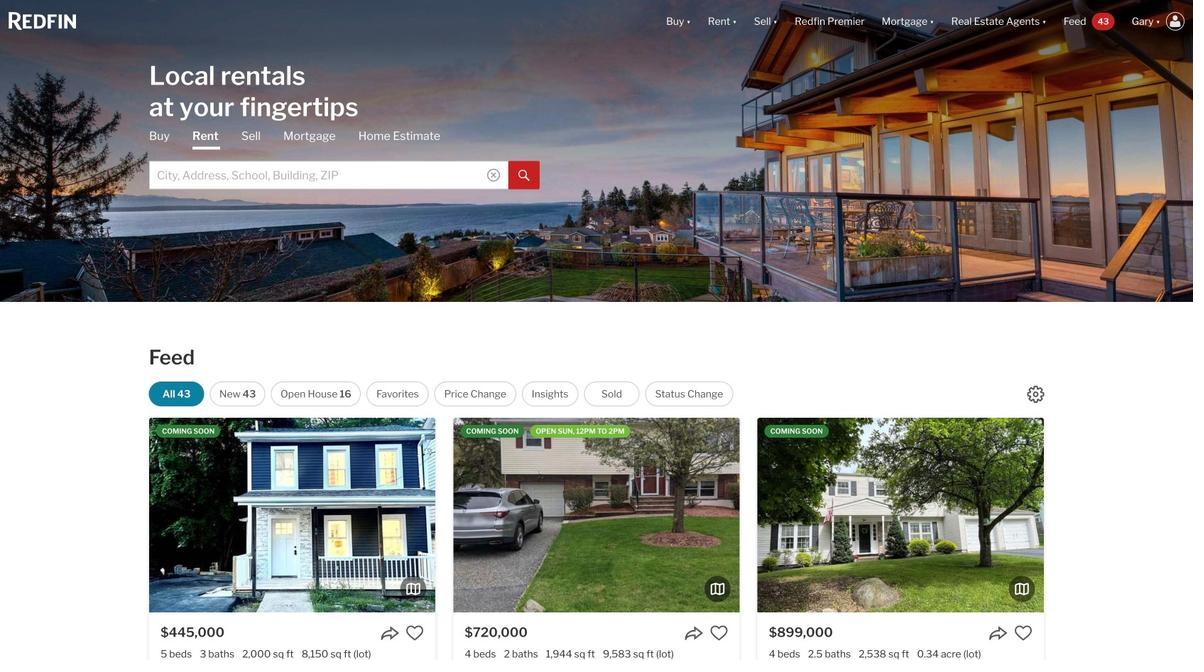 Task type: locate. For each thing, give the bounding box(es) containing it.
1 horizontal spatial favorite button checkbox
[[1015, 624, 1033, 642]]

1 favorite button image from the left
[[710, 624, 729, 642]]

Favorites radio
[[367, 382, 429, 406]]

favorite button image for "photo of 10 lancaster dr, suffern, ny 10901"
[[1015, 624, 1033, 642]]

submit search image
[[519, 170, 530, 181]]

Price Change radio
[[435, 382, 516, 406]]

2 favorite button image from the left
[[1015, 624, 1033, 642]]

favorite button image
[[710, 624, 729, 642], [1015, 624, 1033, 642]]

photo of 38 monhagen ave, middletown, ny 10940 image
[[149, 418, 436, 612], [436, 418, 722, 612]]

favorite button image for photo of 23 cypress rd, suffern, ny 10901
[[710, 624, 729, 642]]

2 photo of 38 monhagen ave, middletown, ny 10940 image from the left
[[436, 418, 722, 612]]

1 photo of 38 monhagen ave, middletown, ny 10940 image from the left
[[149, 418, 436, 612]]

0 horizontal spatial favorite button checkbox
[[406, 624, 424, 642]]

1 horizontal spatial favorite button image
[[1015, 624, 1033, 642]]

Insights radio
[[522, 382, 579, 406]]

photo of 23 cypress rd, suffern, ny 10901 image
[[454, 418, 740, 612]]

0 horizontal spatial favorite button image
[[710, 624, 729, 642]]

New radio
[[210, 382, 265, 406]]

tab list
[[149, 128, 540, 189]]

option group
[[149, 382, 734, 406]]

favorite button checkbox
[[406, 624, 424, 642], [1015, 624, 1033, 642]]

City, Address, School, Building, ZIP search field
[[149, 161, 509, 189]]



Task type: describe. For each thing, give the bounding box(es) containing it.
search input image
[[487, 169, 500, 182]]

2 favorite button checkbox from the left
[[1015, 624, 1033, 642]]

Open House radio
[[271, 382, 361, 406]]

photo of 10 lancaster dr, suffern, ny 10901 image
[[758, 418, 1044, 612]]

1 favorite button checkbox from the left
[[406, 624, 424, 642]]

favorite button image
[[406, 624, 424, 642]]

All radio
[[149, 382, 204, 406]]

Status Change radio
[[645, 382, 734, 406]]

Sold radio
[[584, 382, 640, 406]]

favorite button checkbox
[[710, 624, 729, 642]]



Task type: vqa. For each thing, say whether or not it's contained in the screenshot.
List Box containing Tour in person
no



